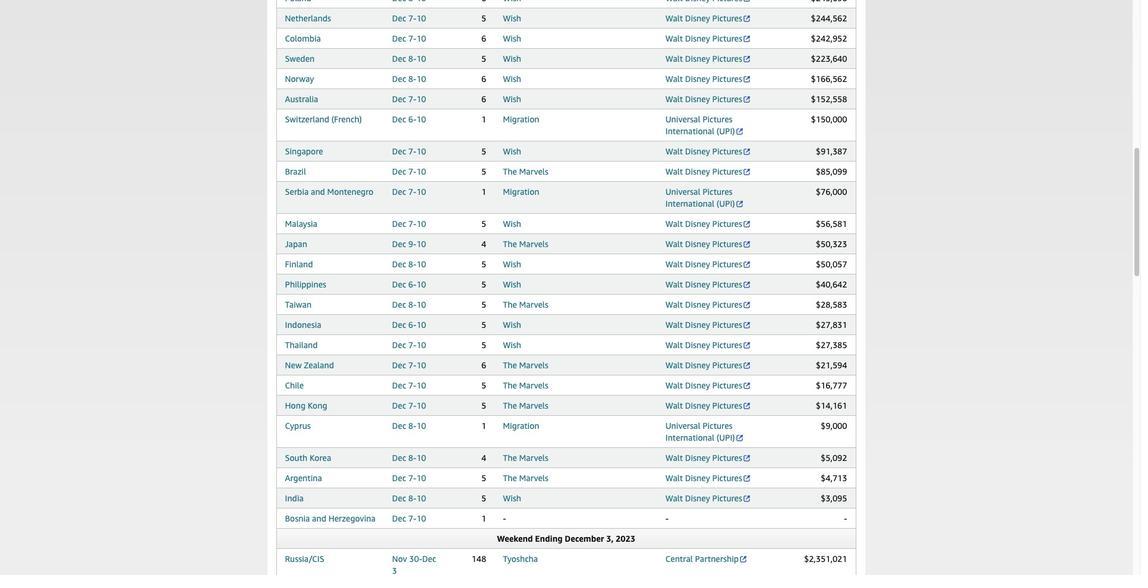 Task type: locate. For each thing, give the bounding box(es) containing it.
disney for $4,713
[[686, 473, 711, 484]]

6 disney from the top
[[686, 146, 711, 156]]

pictures for $56,581
[[713, 219, 743, 229]]

dec 7-10 for singapore
[[392, 146, 426, 156]]

8-
[[409, 54, 417, 64], [409, 74, 417, 84], [409, 259, 417, 269], [409, 300, 417, 310], [409, 421, 417, 431], [409, 453, 417, 463], [409, 494, 417, 504]]

8 walt disney pictures from the top
[[666, 219, 743, 229]]

1 migration link from the top
[[503, 114, 540, 124]]

5 the marvels link from the top
[[503, 381, 549, 391]]

3 universal pictures international (upi) from the top
[[666, 421, 736, 443]]

18 walt disney pictures link from the top
[[666, 453, 752, 463]]

walt for $223,640
[[666, 54, 683, 64]]

1 7- from the top
[[409, 13, 417, 23]]

sweden
[[285, 54, 315, 64]]

1 vertical spatial migration
[[503, 187, 540, 197]]

6 the marvels from the top
[[503, 401, 549, 411]]

$76,000
[[816, 187, 848, 197]]

dec inside nov 30-dec 3
[[423, 554, 437, 564]]

weekend
[[497, 534, 533, 544]]

3 dec 8-10 from the top
[[392, 259, 426, 269]]

walt disney pictures
[[666, 13, 743, 23], [666, 33, 743, 43], [666, 54, 743, 64], [666, 74, 743, 84], [666, 94, 743, 104], [666, 146, 743, 156], [666, 167, 743, 177], [666, 219, 743, 229], [666, 239, 743, 249], [666, 259, 743, 269], [666, 280, 743, 290], [666, 300, 743, 310], [666, 320, 743, 330], [666, 340, 743, 350], [666, 360, 743, 371], [666, 381, 743, 391], [666, 401, 743, 411], [666, 453, 743, 463], [666, 473, 743, 484], [666, 494, 743, 504]]

dec 8-10 link
[[392, 54, 426, 64], [392, 74, 426, 84], [392, 259, 426, 269], [392, 300, 426, 310], [392, 421, 426, 431], [392, 453, 426, 463], [392, 494, 426, 504]]

migration link
[[503, 114, 540, 124], [503, 187, 540, 197], [503, 421, 540, 431]]

17 walt from the top
[[666, 401, 683, 411]]

10 for sweden
[[417, 54, 426, 64]]

5
[[482, 13, 487, 23], [482, 54, 487, 64], [482, 146, 487, 156], [482, 167, 487, 177], [482, 219, 487, 229], [482, 259, 487, 269], [482, 280, 487, 290], [482, 300, 487, 310], [482, 320, 487, 330], [482, 340, 487, 350], [482, 381, 487, 391], [482, 401, 487, 411], [482, 473, 487, 484], [482, 494, 487, 504]]

4 dec 7-10 link from the top
[[392, 146, 426, 156]]

1 for serbia and montenegro
[[482, 187, 487, 197]]

dec 7-10 link for netherlands
[[392, 13, 426, 23]]

walt disney pictures for $16,777
[[666, 381, 743, 391]]

0 vertical spatial and
[[311, 187, 325, 197]]

dec for sweden
[[392, 54, 406, 64]]

2 universal pictures international (upi) from the top
[[666, 187, 736, 209]]

(upi) for $9,000
[[717, 433, 736, 443]]

6 8- from the top
[[409, 453, 417, 463]]

2 vertical spatial universal pictures international (upi)
[[666, 421, 736, 443]]

dec 7-10 link for serbia and montenegro
[[392, 187, 426, 197]]

16 disney from the top
[[686, 381, 711, 391]]

1 walt from the top
[[666, 13, 683, 23]]

1 6- from the top
[[409, 114, 417, 124]]

1 (upi) from the top
[[717, 126, 736, 136]]

dec for bosnia and herzegovina
[[392, 514, 406, 524]]

24 10 from the top
[[417, 514, 426, 524]]

15 walt disney pictures from the top
[[666, 360, 743, 371]]

the for south korea
[[503, 453, 517, 463]]

2 1 from the top
[[482, 187, 487, 197]]

pictures for $27,831
[[713, 320, 743, 330]]

dec 8-10 link for norway
[[392, 74, 426, 84]]

walt for $16,777
[[666, 381, 683, 391]]

tyoshcha link
[[503, 554, 538, 564]]

2 the marvels from the top
[[503, 239, 549, 249]]

partnership
[[696, 554, 739, 564]]

17 walt disney pictures from the top
[[666, 401, 743, 411]]

13 dec 7-10 from the top
[[392, 514, 426, 524]]

japan link
[[285, 239, 307, 249]]

1 universal pictures international (upi) link from the top
[[666, 114, 744, 136]]

15 10 from the top
[[417, 320, 426, 330]]

dec 7-10 for malaysia
[[392, 219, 426, 229]]

1 dec 7-10 from the top
[[392, 13, 426, 23]]

1 dec 6-10 from the top
[[392, 114, 426, 124]]

10 dec 7-10 link from the top
[[392, 381, 426, 391]]

india link
[[285, 494, 304, 504]]

zealand
[[304, 360, 334, 371]]

south korea
[[285, 453, 331, 463]]

2 vertical spatial universal pictures international (upi) link
[[666, 421, 744, 443]]

australia
[[285, 94, 318, 104]]

nov 30-dec 3
[[392, 554, 437, 576]]

2 vertical spatial migration link
[[503, 421, 540, 431]]

pictures
[[713, 13, 743, 23], [713, 33, 743, 43], [713, 54, 743, 64], [713, 74, 743, 84], [713, 94, 743, 104], [703, 114, 733, 124], [713, 146, 743, 156], [713, 167, 743, 177], [703, 187, 733, 197], [713, 219, 743, 229], [713, 239, 743, 249], [713, 259, 743, 269], [713, 280, 743, 290], [713, 300, 743, 310], [713, 320, 743, 330], [713, 340, 743, 350], [713, 360, 743, 371], [713, 381, 743, 391], [713, 401, 743, 411], [703, 421, 733, 431], [713, 453, 743, 463], [713, 473, 743, 484], [713, 494, 743, 504]]

walt disney pictures link for $27,831
[[666, 320, 752, 330]]

11 5 from the top
[[482, 381, 487, 391]]

2 vertical spatial dec 6-10
[[392, 320, 426, 330]]

10 for philippines
[[417, 280, 426, 290]]

12 10 from the top
[[417, 259, 426, 269]]

walt disney pictures link for $3,095
[[666, 494, 752, 504]]

4 walt disney pictures from the top
[[666, 74, 743, 84]]

10 for cyprus
[[417, 421, 426, 431]]

pictures for $242,952
[[713, 33, 743, 43]]

walt disney pictures link for $152,558
[[666, 94, 752, 104]]

2 vertical spatial universal
[[666, 421, 701, 431]]

$9,000
[[821, 421, 848, 431]]

taiwan link
[[285, 300, 312, 310]]

1 vertical spatial 4
[[482, 453, 487, 463]]

south
[[285, 453, 308, 463]]

- down $3,095
[[845, 514, 848, 524]]

1 vertical spatial dec 6-10
[[392, 280, 426, 290]]

wish for norway
[[503, 74, 522, 84]]

11 wish from the top
[[503, 340, 522, 350]]

3 migration link from the top
[[503, 421, 540, 431]]

5 for malaysia
[[482, 219, 487, 229]]

0 vertical spatial universal
[[666, 114, 701, 124]]

5 for finland
[[482, 259, 487, 269]]

0 vertical spatial international
[[666, 126, 715, 136]]

6 dec 7-10 link from the top
[[392, 187, 426, 197]]

2 6- from the top
[[409, 280, 417, 290]]

8- for norway
[[409, 74, 417, 84]]

1 vertical spatial (upi)
[[717, 199, 736, 209]]

the for hong kong
[[503, 401, 517, 411]]

the marvels link
[[503, 167, 549, 177], [503, 239, 549, 249], [503, 300, 549, 310], [503, 360, 549, 371], [503, 381, 549, 391], [503, 401, 549, 411], [503, 453, 549, 463], [503, 473, 549, 484]]

nov
[[392, 554, 407, 564]]

8- for south korea
[[409, 453, 417, 463]]

14 walt disney pictures from the top
[[666, 340, 743, 350]]

6-
[[409, 114, 417, 124], [409, 280, 417, 290], [409, 320, 417, 330]]

7 the marvels link from the top
[[503, 453, 549, 463]]

and for bosnia
[[312, 514, 327, 524]]

8 wish link from the top
[[503, 259, 522, 269]]

11 disney from the top
[[686, 280, 711, 290]]

3 - from the left
[[845, 514, 848, 524]]

thailand
[[285, 340, 318, 350]]

$14,161
[[816, 401, 848, 411]]

2 vertical spatial 6-
[[409, 320, 417, 330]]

dec 9-10 link
[[392, 239, 426, 249]]

$244,562
[[812, 13, 848, 23]]

0 vertical spatial dec 6-10
[[392, 114, 426, 124]]

$27,831
[[816, 320, 848, 330]]

dec 8-10 link for sweden
[[392, 54, 426, 64]]

universal pictures international (upi) link for $76,000
[[666, 187, 744, 209]]

1 1 from the top
[[482, 114, 487, 124]]

9 7- from the top
[[409, 360, 417, 371]]

wish for singapore
[[503, 146, 522, 156]]

12 5 from the top
[[482, 401, 487, 411]]

4
[[482, 239, 487, 249], [482, 453, 487, 463]]

1 vertical spatial dec 6-10 link
[[392, 280, 426, 290]]

7 wish from the top
[[503, 219, 522, 229]]

2 vertical spatial migration
[[503, 421, 540, 431]]

1 vertical spatial 6-
[[409, 280, 417, 290]]

wish link for finland
[[503, 259, 522, 269]]

22 10 from the top
[[417, 473, 426, 484]]

universal pictures international (upi) for $9,000
[[666, 421, 736, 443]]

walt disney pictures for $14,161
[[666, 401, 743, 411]]

dec 7-10 link for brazil
[[392, 167, 426, 177]]

2 vertical spatial international
[[666, 433, 715, 443]]

disney for $5,092
[[686, 453, 711, 463]]

5 wish link from the top
[[503, 94, 522, 104]]

marvels for south korea
[[520, 453, 549, 463]]

pictures for $50,057
[[713, 259, 743, 269]]

20 walt disney pictures link from the top
[[666, 494, 752, 504]]

7- for brazil
[[409, 167, 417, 177]]

disney
[[686, 13, 711, 23], [686, 33, 711, 43], [686, 54, 711, 64], [686, 74, 711, 84], [686, 94, 711, 104], [686, 146, 711, 156], [686, 167, 711, 177], [686, 219, 711, 229], [686, 239, 711, 249], [686, 259, 711, 269], [686, 280, 711, 290], [686, 300, 711, 310], [686, 320, 711, 330], [686, 340, 711, 350], [686, 360, 711, 371], [686, 381, 711, 391], [686, 401, 711, 411], [686, 453, 711, 463], [686, 473, 711, 484], [686, 494, 711, 504]]

10
[[417, 13, 426, 23], [417, 33, 426, 43], [417, 54, 426, 64], [417, 74, 426, 84], [417, 94, 426, 104], [417, 114, 426, 124], [417, 146, 426, 156], [417, 167, 426, 177], [417, 187, 426, 197], [417, 219, 426, 229], [417, 239, 426, 249], [417, 259, 426, 269], [417, 280, 426, 290], [417, 300, 426, 310], [417, 320, 426, 330], [417, 340, 426, 350], [417, 360, 426, 371], [417, 381, 426, 391], [417, 401, 426, 411], [417, 421, 426, 431], [417, 453, 426, 463], [417, 473, 426, 484], [417, 494, 426, 504], [417, 514, 426, 524]]

4 7- from the top
[[409, 146, 417, 156]]

pictures for $14,161
[[713, 401, 743, 411]]

marvels for chile
[[520, 381, 549, 391]]

marvels
[[520, 167, 549, 177], [520, 239, 549, 249], [520, 300, 549, 310], [520, 360, 549, 371], [520, 381, 549, 391], [520, 401, 549, 411], [520, 453, 549, 463], [520, 473, 549, 484]]

1 vertical spatial migration link
[[503, 187, 540, 197]]

migration link for dec 6-10
[[503, 114, 540, 124]]

norway link
[[285, 74, 314, 84]]

8 walt from the top
[[666, 219, 683, 229]]

10 for hong kong
[[417, 401, 426, 411]]

dec 7-10 link for thailand
[[392, 340, 426, 350]]

7- for netherlands
[[409, 13, 417, 23]]

the for brazil
[[503, 167, 517, 177]]

1 universal pictures international (upi) from the top
[[666, 114, 736, 136]]

- up weekend
[[503, 514, 507, 524]]

3 6- from the top
[[409, 320, 417, 330]]

1 vertical spatial universal
[[666, 187, 701, 197]]

netherlands
[[285, 13, 331, 23]]

dec 9-10
[[392, 239, 426, 249]]

walt disney pictures link
[[666, 13, 752, 23], [666, 33, 752, 43], [666, 54, 752, 64], [666, 74, 752, 84], [666, 94, 752, 104], [666, 146, 752, 156], [666, 167, 752, 177], [666, 219, 752, 229], [666, 239, 752, 249], [666, 259, 752, 269], [666, 280, 752, 290], [666, 300, 752, 310], [666, 320, 752, 330], [666, 340, 752, 350], [666, 360, 752, 371], [666, 381, 752, 391], [666, 401, 752, 411], [666, 453, 752, 463], [666, 473, 752, 484], [666, 494, 752, 504]]

14 walt from the top
[[666, 340, 683, 350]]

dec for argentina
[[392, 473, 406, 484]]

the marvels link for taiwan
[[503, 300, 549, 310]]

3 dec 6-10 from the top
[[392, 320, 426, 330]]

7- for chile
[[409, 381, 417, 391]]

1 vertical spatial universal pictures international (upi) link
[[666, 187, 744, 209]]

0 vertical spatial universal pictures international (upi) link
[[666, 114, 744, 136]]

1 dec 7-10 link from the top
[[392, 13, 426, 23]]

13 walt disney pictures from the top
[[666, 320, 743, 330]]

1
[[482, 114, 487, 124], [482, 187, 487, 197], [482, 421, 487, 431], [482, 514, 487, 524]]

dec 7-10 for australia
[[392, 94, 426, 104]]

dec 6-10 for switzerland (french)
[[392, 114, 426, 124]]

11 7- from the top
[[409, 401, 417, 411]]

walt
[[666, 13, 683, 23], [666, 33, 683, 43], [666, 54, 683, 64], [666, 74, 683, 84], [666, 94, 683, 104], [666, 146, 683, 156], [666, 167, 683, 177], [666, 219, 683, 229], [666, 239, 683, 249], [666, 259, 683, 269], [666, 280, 683, 290], [666, 300, 683, 310], [666, 320, 683, 330], [666, 340, 683, 350], [666, 360, 683, 371], [666, 381, 683, 391], [666, 401, 683, 411], [666, 453, 683, 463], [666, 473, 683, 484], [666, 494, 683, 504]]

9 walt disney pictures link from the top
[[666, 239, 752, 249]]

wish for malaysia
[[503, 219, 522, 229]]

dec 7-10 for colombia
[[392, 33, 426, 43]]

$3,095
[[821, 494, 848, 504]]

walt for $28,583
[[666, 300, 683, 310]]

19 disney from the top
[[686, 473, 711, 484]]

disney for $244,562
[[686, 13, 711, 23]]

3 wish link from the top
[[503, 54, 522, 64]]

- up central
[[666, 514, 669, 524]]

10 for switzerland (french)
[[417, 114, 426, 124]]

dec 7-10 link for hong kong
[[392, 401, 426, 411]]

12 wish link from the top
[[503, 494, 522, 504]]

new zealand
[[285, 360, 334, 371]]

walt disney pictures for $244,562
[[666, 13, 743, 23]]

bosnia and herzegovina link
[[285, 514, 376, 524]]

malaysia
[[285, 219, 318, 229]]

0 vertical spatial migration link
[[503, 114, 540, 124]]

10 dec 7-10 from the top
[[392, 381, 426, 391]]

wish
[[503, 13, 522, 23], [503, 33, 522, 43], [503, 54, 522, 64], [503, 74, 522, 84], [503, 94, 522, 104], [503, 146, 522, 156], [503, 219, 522, 229], [503, 259, 522, 269], [503, 280, 522, 290], [503, 320, 522, 330], [503, 340, 522, 350], [503, 494, 522, 504]]

6 the marvels link from the top
[[503, 401, 549, 411]]

6
[[482, 33, 487, 43], [482, 74, 487, 84], [482, 94, 487, 104], [482, 360, 487, 371]]

$85,099
[[816, 167, 848, 177]]

the marvels
[[503, 167, 549, 177], [503, 239, 549, 249], [503, 300, 549, 310], [503, 360, 549, 371], [503, 381, 549, 391], [503, 401, 549, 411], [503, 453, 549, 463], [503, 473, 549, 484]]

3
[[392, 566, 397, 576]]

1 vertical spatial and
[[312, 514, 327, 524]]

central
[[666, 554, 693, 564]]

australia link
[[285, 94, 318, 104]]

11 wish link from the top
[[503, 340, 522, 350]]

3,
[[607, 534, 614, 544]]

and right 'bosnia'
[[312, 514, 327, 524]]

15 disney from the top
[[686, 360, 711, 371]]

india
[[285, 494, 304, 504]]

walt disney pictures link for $27,385
[[666, 340, 752, 350]]

$223,640
[[812, 54, 848, 64]]

0 vertical spatial universal pictures international (upi)
[[666, 114, 736, 136]]

8 10 from the top
[[417, 167, 426, 177]]

hong kong
[[285, 401, 327, 411]]

switzerland (french) link
[[285, 114, 362, 124]]

6 dec 7-10 from the top
[[392, 187, 426, 197]]

0 vertical spatial dec 6-10 link
[[392, 114, 426, 124]]

international for $76,000
[[666, 199, 715, 209]]

1 vertical spatial international
[[666, 199, 715, 209]]

0 vertical spatial 6-
[[409, 114, 417, 124]]

3 universal from the top
[[666, 421, 701, 431]]

0 vertical spatial migration
[[503, 114, 540, 124]]

7 disney from the top
[[686, 167, 711, 177]]

$56,581
[[816, 219, 848, 229]]

weekend ending december 3, 2023
[[497, 534, 636, 544]]

walt disney pictures link for $28,583
[[666, 300, 752, 310]]

8 dec 7-10 from the top
[[392, 340, 426, 350]]

1 horizontal spatial -
[[666, 514, 669, 524]]

6 walt disney pictures link from the top
[[666, 146, 752, 156]]

2 horizontal spatial -
[[845, 514, 848, 524]]

2 wish link from the top
[[503, 33, 522, 43]]

dec 7-10 link for malaysia
[[392, 219, 426, 229]]

dec 7-10
[[392, 13, 426, 23], [392, 33, 426, 43], [392, 94, 426, 104], [392, 146, 426, 156], [392, 167, 426, 177], [392, 187, 426, 197], [392, 219, 426, 229], [392, 340, 426, 350], [392, 360, 426, 371], [392, 381, 426, 391], [392, 401, 426, 411], [392, 473, 426, 484], [392, 514, 426, 524]]

dec 7-10 link for chile
[[392, 381, 426, 391]]

4 for dec 9-10
[[482, 239, 487, 249]]

3 universal pictures international (upi) link from the top
[[666, 421, 744, 443]]

kong
[[308, 401, 327, 411]]

universal pictures international (upi)
[[666, 114, 736, 136], [666, 187, 736, 209], [666, 421, 736, 443]]

walt disney pictures link for $21,594
[[666, 360, 752, 371]]

9 wish link from the top
[[503, 280, 522, 290]]

marvels for brazil
[[520, 167, 549, 177]]

malaysia link
[[285, 219, 318, 229]]

the marvels link for hong kong
[[503, 401, 549, 411]]

10 wish from the top
[[503, 320, 522, 330]]

13 10 from the top
[[417, 280, 426, 290]]

international for $150,000
[[666, 126, 715, 136]]

6- for indonesia
[[409, 320, 417, 330]]

2 dec 6-10 link from the top
[[392, 280, 426, 290]]

12 walt disney pictures link from the top
[[666, 300, 752, 310]]

10 for japan
[[417, 239, 426, 249]]

3 disney from the top
[[686, 54, 711, 64]]

1 the marvels from the top
[[503, 167, 549, 177]]

pictures for $4,713
[[713, 473, 743, 484]]

3 (upi) from the top
[[717, 433, 736, 443]]

7 marvels from the top
[[520, 453, 549, 463]]

7 walt from the top
[[666, 167, 683, 177]]

13 7- from the top
[[409, 514, 417, 524]]

0 horizontal spatial -
[[503, 514, 507, 524]]

dec for hong kong
[[392, 401, 406, 411]]

switzerland (french)
[[285, 114, 362, 124]]

7 walt disney pictures link from the top
[[666, 167, 752, 177]]

dec 7-10 for argentina
[[392, 473, 426, 484]]

and right serbia
[[311, 187, 325, 197]]

7 wish link from the top
[[503, 219, 522, 229]]

19 walt disney pictures from the top
[[666, 473, 743, 484]]

6 7- from the top
[[409, 187, 417, 197]]

5 for brazil
[[482, 167, 487, 177]]

philippines link
[[285, 280, 327, 290]]

5 for india
[[482, 494, 487, 504]]

8 the from the top
[[503, 473, 517, 484]]

pictures for $91,387
[[713, 146, 743, 156]]

new
[[285, 360, 302, 371]]

2 dec 6-10 from the top
[[392, 280, 426, 290]]

0 vertical spatial 4
[[482, 239, 487, 249]]

2 marvels from the top
[[520, 239, 549, 249]]

0 vertical spatial (upi)
[[717, 126, 736, 136]]

walt disney pictures for $27,385
[[666, 340, 743, 350]]

colombia link
[[285, 33, 321, 43]]

3 walt disney pictures link from the top
[[666, 54, 752, 64]]

dec 7-10 link for bosnia and herzegovina
[[392, 514, 426, 524]]

cyprus
[[285, 421, 311, 431]]

$27,385
[[816, 340, 848, 350]]

5 dec 8-10 link from the top
[[392, 421, 426, 431]]

3 the marvels from the top
[[503, 300, 549, 310]]

4 walt from the top
[[666, 74, 683, 84]]

walt disney pictures link for $91,387
[[666, 146, 752, 156]]

2 vertical spatial dec 6-10 link
[[392, 320, 426, 330]]

(upi)
[[717, 126, 736, 136], [717, 199, 736, 209], [717, 433, 736, 443]]

18 disney from the top
[[686, 453, 711, 463]]

2 vertical spatial (upi)
[[717, 433, 736, 443]]

10 for finland
[[417, 259, 426, 269]]

6 10 from the top
[[417, 114, 426, 124]]

10 walt disney pictures link from the top
[[666, 259, 752, 269]]

the marvels for argentina
[[503, 473, 549, 484]]

10 for malaysia
[[417, 219, 426, 229]]

1 vertical spatial universal pictures international (upi)
[[666, 187, 736, 209]]

dec 7-10 link
[[392, 13, 426, 23], [392, 33, 426, 43], [392, 94, 426, 104], [392, 146, 426, 156], [392, 167, 426, 177], [392, 187, 426, 197], [392, 219, 426, 229], [392, 340, 426, 350], [392, 360, 426, 371], [392, 381, 426, 391], [392, 401, 426, 411], [392, 473, 426, 484], [392, 514, 426, 524]]

walt disney pictures for $242,952
[[666, 33, 743, 43]]

7 dec 8-10 from the top
[[392, 494, 426, 504]]

wish for sweden
[[503, 54, 522, 64]]

11 dec 7-10 from the top
[[392, 401, 426, 411]]

universal pictures international (upi) link for $9,000
[[666, 421, 744, 443]]

singapore link
[[285, 146, 323, 156]]

serbia and montenegro
[[285, 187, 374, 197]]



Task type: describe. For each thing, give the bounding box(es) containing it.
wish for india
[[503, 494, 522, 504]]

7- for malaysia
[[409, 219, 417, 229]]

walt for $242,952
[[666, 33, 683, 43]]

central partnership
[[666, 554, 739, 564]]

5 for thailand
[[482, 340, 487, 350]]

walt disney pictures for $56,581
[[666, 219, 743, 229]]

walt for $27,385
[[666, 340, 683, 350]]

herzegovina
[[329, 514, 376, 524]]

finland
[[285, 259, 313, 269]]

$242,952
[[812, 33, 848, 43]]

dec for singapore
[[392, 146, 406, 156]]

$16,777
[[816, 381, 848, 391]]

10 for bosnia and herzegovina
[[417, 514, 426, 524]]

ending
[[535, 534, 563, 544]]

wish link for thailand
[[503, 340, 522, 350]]

$40,642
[[816, 280, 848, 290]]

2 - from the left
[[666, 514, 669, 524]]

$91,387
[[816, 146, 848, 156]]

dec for japan
[[392, 239, 406, 249]]

wish for thailand
[[503, 340, 522, 350]]

7- for bosnia and herzegovina
[[409, 514, 417, 524]]

serbia and montenegro link
[[285, 187, 374, 197]]

montenegro
[[327, 187, 374, 197]]

universal for $9,000
[[666, 421, 701, 431]]

cyprus link
[[285, 421, 311, 431]]

switzerland
[[285, 114, 330, 124]]

the marvels for south korea
[[503, 453, 549, 463]]

dec 7-10 link for argentina
[[392, 473, 426, 484]]

10 for india
[[417, 494, 426, 504]]

bosnia and herzegovina
[[285, 514, 376, 524]]

japan
[[285, 239, 307, 249]]

the marvels for japan
[[503, 239, 549, 249]]

russia/cis link
[[285, 554, 325, 564]]

$2,351,021
[[805, 554, 848, 564]]

argentina link
[[285, 473, 322, 484]]

$152,558
[[812, 94, 848, 104]]

dec 7-10 link for australia
[[392, 94, 426, 104]]

the marvels for hong kong
[[503, 401, 549, 411]]

pictures for $223,640
[[713, 54, 743, 64]]

(french)
[[332, 114, 362, 124]]

korea
[[310, 453, 331, 463]]

walt disney pictures link for $5,092
[[666, 453, 752, 463]]

dec 8-10 link for south korea
[[392, 453, 426, 463]]

wish for finland
[[503, 259, 522, 269]]

wish for philippines
[[503, 280, 522, 290]]

wish link for indonesia
[[503, 320, 522, 330]]

5 for indonesia
[[482, 320, 487, 330]]

$4,713
[[821, 473, 848, 484]]

norway
[[285, 74, 314, 84]]

walt disney pictures for $50,323
[[666, 239, 743, 249]]

dec for switzerland (french)
[[392, 114, 406, 124]]

2023
[[616, 534, 636, 544]]

the for taiwan
[[503, 300, 517, 310]]

walt disney pictures link for $244,562
[[666, 13, 752, 23]]

brazil
[[285, 167, 306, 177]]

dec 7-10 for netherlands
[[392, 13, 426, 23]]

7- for hong kong
[[409, 401, 417, 411]]

$50,057
[[816, 259, 848, 269]]

walt for $40,642
[[666, 280, 683, 290]]

marvels for taiwan
[[520, 300, 549, 310]]

dec for cyprus
[[392, 421, 406, 431]]

$21,594
[[816, 360, 848, 371]]

colombia
[[285, 33, 321, 43]]

central partnership link
[[666, 554, 748, 564]]

dec for taiwan
[[392, 300, 406, 310]]

pictures for $244,562
[[713, 13, 743, 23]]

$28,583
[[816, 300, 848, 310]]

walt for $50,057
[[666, 259, 683, 269]]

hong kong link
[[285, 401, 327, 411]]

walt disney pictures link for $223,640
[[666, 54, 752, 64]]

30-
[[410, 554, 423, 564]]

148
[[472, 554, 487, 564]]

sweden link
[[285, 54, 315, 64]]

indonesia
[[285, 320, 322, 330]]

migration link for dec 8-10
[[503, 421, 540, 431]]

walt for $3,095
[[666, 494, 683, 504]]

disney for $56,581
[[686, 219, 711, 229]]

8- for finland
[[409, 259, 417, 269]]

6 for australia
[[482, 94, 487, 104]]

dec 7-10 for hong kong
[[392, 401, 426, 411]]

walt disney pictures link for $14,161
[[666, 401, 752, 411]]

walt for $166,562
[[666, 74, 683, 84]]

$150,000
[[812, 114, 848, 124]]

philippines
[[285, 280, 327, 290]]

chile
[[285, 381, 304, 391]]

6 for norway
[[482, 74, 487, 84]]

marvels for japan
[[520, 239, 549, 249]]

10 for colombia
[[417, 33, 426, 43]]

walt for $50,323
[[666, 239, 683, 249]]

10 for chile
[[417, 381, 426, 391]]

walt disney pictures for $21,594
[[666, 360, 743, 371]]

dec 7-10 for new zealand
[[392, 360, 426, 371]]

singapore
[[285, 146, 323, 156]]

walt disney pictures for $166,562
[[666, 74, 743, 84]]

dec for south korea
[[392, 453, 406, 463]]

8- for india
[[409, 494, 417, 504]]

brazil link
[[285, 167, 306, 177]]

south korea link
[[285, 453, 331, 463]]

1 for switzerland (french)
[[482, 114, 487, 124]]

$50,323
[[816, 239, 848, 249]]

6- for philippines
[[409, 280, 417, 290]]

taiwan
[[285, 300, 312, 310]]

walt disney pictures for $28,583
[[666, 300, 743, 310]]

thailand link
[[285, 340, 318, 350]]

tyoshcha
[[503, 554, 538, 564]]

nov 30-dec 3 link
[[392, 554, 437, 576]]

dec 8-10 link for taiwan
[[392, 300, 426, 310]]

walt disney pictures link for $50,323
[[666, 239, 752, 249]]

disney for $14,161
[[686, 401, 711, 411]]

pictures for $3,095
[[713, 494, 743, 504]]

8- for cyprus
[[409, 421, 417, 431]]

1 - from the left
[[503, 514, 507, 524]]

$5,092
[[821, 453, 848, 463]]

disney for $50,323
[[686, 239, 711, 249]]

walt disney pictures for $5,092
[[666, 453, 743, 463]]

walt disney pictures for $50,057
[[666, 259, 743, 269]]

dec 8-10 for south korea
[[392, 453, 426, 463]]

russia/cis
[[285, 554, 325, 564]]

the marvels for new zealand
[[503, 360, 549, 371]]

serbia
[[285, 187, 309, 197]]

disney for $28,583
[[686, 300, 711, 310]]

indonesia link
[[285, 320, 322, 330]]

9-
[[409, 239, 417, 249]]

the marvels link for new zealand
[[503, 360, 549, 371]]

finland link
[[285, 259, 313, 269]]

the for chile
[[503, 381, 517, 391]]

7- for serbia and montenegro
[[409, 187, 417, 197]]

netherlands link
[[285, 13, 331, 23]]

$166,562
[[812, 74, 848, 84]]

dec 8-10 for india
[[392, 494, 426, 504]]

dec 7-10 for brazil
[[392, 167, 426, 177]]

5 for singapore
[[482, 146, 487, 156]]

dec 8-10 for finland
[[392, 259, 426, 269]]

wish for australia
[[503, 94, 522, 104]]

argentina
[[285, 473, 322, 484]]

walt disney pictures link for $242,952
[[666, 33, 752, 43]]

wish link for netherlands
[[503, 13, 522, 23]]

hong
[[285, 401, 306, 411]]

bosnia
[[285, 514, 310, 524]]

the marvels for chile
[[503, 381, 549, 391]]

dec 7-10 for chile
[[392, 381, 426, 391]]

the marvels link for brazil
[[503, 167, 549, 177]]

disney for $27,831
[[686, 320, 711, 330]]

disney for $223,640
[[686, 54, 711, 64]]



Task type: vqa. For each thing, say whether or not it's contained in the screenshot.
seventh Wish from the bottom
yes



